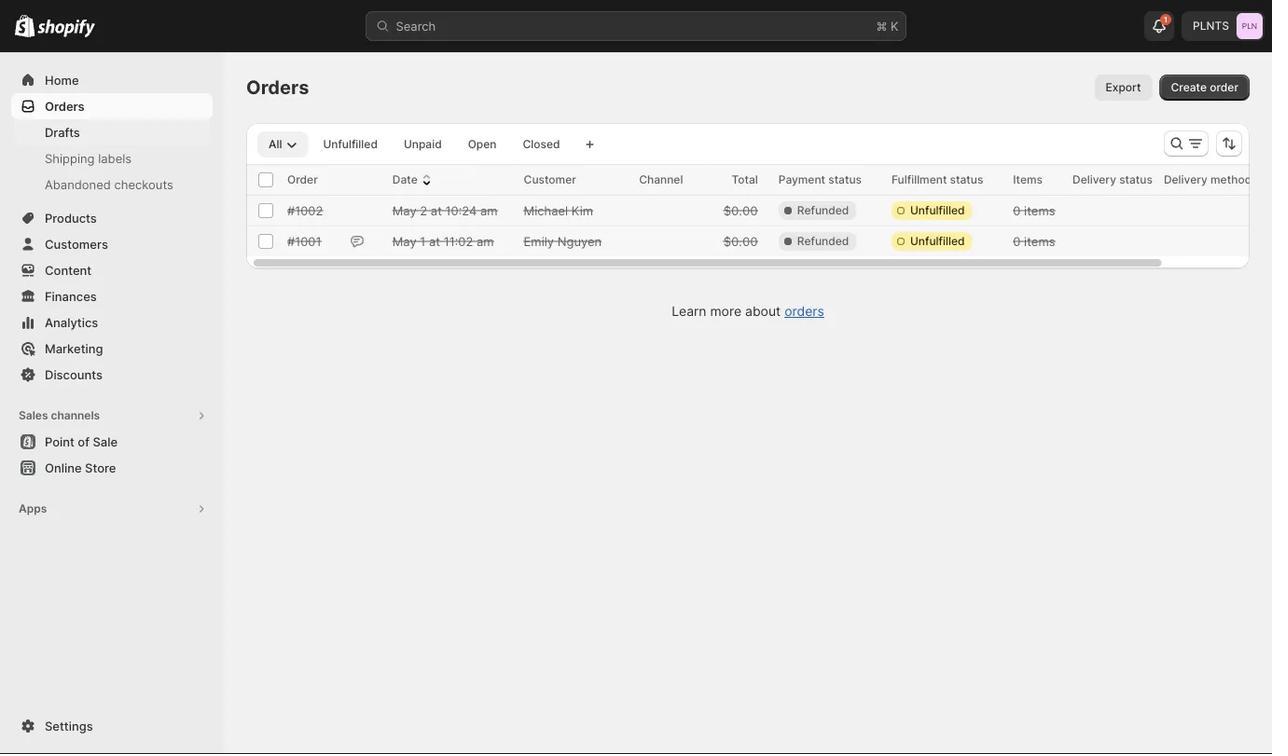 Task type: vqa. For each thing, say whether or not it's contained in the screenshot.
Pagination element
no



Task type: describe. For each thing, give the bounding box(es) containing it.
unpaid
[[404, 138, 442, 151]]

items button
[[1013, 171, 1062, 189]]

customer button
[[524, 171, 595, 189]]

sales channels
[[19, 409, 100, 423]]

channels
[[51, 409, 100, 423]]

⌘ k
[[876, 19, 899, 33]]

kim
[[572, 203, 593, 218]]

payment status button
[[779, 171, 881, 189]]

point of sale
[[45, 435, 118, 449]]

refunded for michael kim
[[797, 204, 849, 217]]

content link
[[11, 257, 213, 284]]

create
[[1171, 81, 1207, 94]]

k
[[891, 19, 899, 33]]

store
[[85, 461, 116, 475]]

sales channels button
[[11, 403, 213, 429]]

$0.00 for michael kim
[[724, 203, 758, 218]]

may 2 at 10:24 am
[[393, 203, 498, 218]]

0 items for michael kim
[[1013, 203, 1056, 218]]

shipping labels
[[45, 151, 132, 166]]

delivery method
[[1164, 173, 1252, 187]]

products link
[[11, 205, 213, 231]]

emily
[[524, 234, 554, 249]]

1 inside dropdown button
[[1164, 15, 1168, 24]]

sale
[[93, 435, 118, 449]]

10:24 am
[[445, 203, 498, 218]]

marketing link
[[11, 336, 213, 362]]

delivery for delivery status
[[1073, 173, 1117, 187]]

discounts
[[45, 368, 103, 382]]

drafts link
[[11, 119, 213, 146]]

search
[[396, 19, 436, 33]]

customers
[[45, 237, 108, 251]]

0 for kim
[[1013, 203, 1021, 218]]

fulfillment status button
[[892, 171, 1002, 189]]

shipping
[[45, 151, 95, 166]]

plnts image
[[1237, 13, 1263, 39]]

settings
[[45, 719, 93, 734]]

#1002 link
[[287, 202, 337, 220]]

#1002
[[287, 203, 323, 218]]

apps button
[[11, 496, 213, 522]]

2
[[420, 203, 427, 218]]

apps
[[19, 502, 47, 516]]

home link
[[11, 67, 213, 93]]

closed
[[523, 138, 560, 151]]

items for kim
[[1024, 203, 1056, 218]]

0 horizontal spatial orders
[[45, 99, 85, 113]]

michael
[[524, 203, 568, 218]]

content
[[45, 263, 92, 278]]

orders
[[785, 304, 825, 320]]

#1001 link
[[287, 232, 337, 251]]

⌘
[[876, 19, 888, 33]]

open
[[468, 138, 497, 151]]

delivery status
[[1073, 173, 1153, 187]]

more
[[710, 304, 742, 320]]

analytics
[[45, 315, 98, 330]]

home
[[45, 73, 79, 87]]

1 vertical spatial 1
[[420, 234, 426, 249]]

abandoned checkouts
[[45, 177, 173, 192]]

shopify image
[[15, 15, 35, 37]]

michael kim
[[524, 203, 593, 218]]

plnts
[[1193, 19, 1230, 33]]

checkouts
[[114, 177, 173, 192]]

online store
[[45, 461, 116, 475]]

settings link
[[11, 714, 213, 740]]

labels
[[98, 151, 132, 166]]

emily nguyen
[[524, 234, 602, 249]]

status for payment status
[[829, 173, 862, 187]]

learn more about orders
[[672, 304, 825, 320]]

emily nguyen button
[[518, 227, 634, 257]]

fulfillment status
[[892, 173, 984, 187]]

sales
[[19, 409, 48, 423]]

delivery for delivery method
[[1164, 173, 1208, 187]]

abandoned checkouts link
[[11, 172, 213, 198]]

all
[[269, 138, 282, 151]]



Task type: locate. For each thing, give the bounding box(es) containing it.
0 for nguyen
[[1013, 234, 1021, 249]]

1 status from the left
[[829, 173, 862, 187]]

date
[[393, 173, 418, 187]]

2 $0.00 from the top
[[724, 234, 758, 249]]

closed link
[[512, 132, 571, 158]]

abandoned
[[45, 177, 111, 192]]

at for 10:24 am
[[431, 203, 442, 218]]

1 horizontal spatial delivery
[[1164, 173, 1208, 187]]

all button
[[257, 132, 308, 158]]

about
[[745, 304, 781, 320]]

1 down 2
[[420, 234, 426, 249]]

channel
[[639, 173, 683, 187]]

0 vertical spatial unfulfilled
[[323, 138, 378, 151]]

0 vertical spatial refunded
[[797, 204, 849, 217]]

0 vertical spatial items
[[1024, 203, 1056, 218]]

unfulfilled inside "tab list"
[[323, 138, 378, 151]]

refunded for emily nguyen
[[797, 235, 849, 248]]

open link
[[457, 132, 508, 158]]

analytics link
[[11, 310, 213, 336]]

may down may 2 at 10:24 am
[[393, 234, 417, 249]]

items
[[1013, 173, 1043, 187]]

status for fulfillment status
[[950, 173, 984, 187]]

finances
[[45, 289, 97, 304]]

method
[[1211, 173, 1252, 187]]

tab list containing all
[[254, 131, 575, 158]]

point of sale link
[[11, 429, 213, 455]]

items for nguyen
[[1024, 234, 1056, 249]]

0 vertical spatial at
[[431, 203, 442, 218]]

2 refunded from the top
[[797, 235, 849, 248]]

unfulfilled
[[323, 138, 378, 151], [910, 204, 965, 217], [910, 235, 965, 248]]

order
[[287, 173, 318, 187]]

0 vertical spatial $0.00
[[724, 203, 758, 218]]

of
[[78, 435, 90, 449]]

1 refunded from the top
[[797, 204, 849, 217]]

1 horizontal spatial status
[[950, 173, 984, 187]]

status
[[829, 173, 862, 187], [950, 173, 984, 187], [1120, 173, 1153, 187]]

2 vertical spatial unfulfilled
[[910, 235, 965, 248]]

shipping labels link
[[11, 146, 213, 172]]

payment status
[[779, 173, 862, 187]]

status for delivery status
[[1120, 173, 1153, 187]]

marketing
[[45, 341, 103, 356]]

1 $0.00 from the top
[[724, 203, 758, 218]]

refunded
[[797, 204, 849, 217], [797, 235, 849, 248]]

order button
[[287, 171, 337, 189]]

1 vertical spatial may
[[393, 234, 417, 249]]

1 vertical spatial items
[[1024, 234, 1056, 249]]

create order
[[1171, 81, 1239, 94]]

may for may 1 at 11:02 am
[[393, 234, 417, 249]]

1 vertical spatial $0.00
[[724, 234, 758, 249]]

0 items for emily nguyen
[[1013, 234, 1056, 249]]

learn
[[672, 304, 707, 320]]

2 items from the top
[[1024, 234, 1056, 249]]

unpaid link
[[393, 132, 453, 158]]

total
[[732, 173, 758, 187]]

2 status from the left
[[950, 173, 984, 187]]

1
[[1164, 15, 1168, 24], [420, 234, 426, 249]]

online store button
[[0, 455, 224, 481]]

$0.00 for emily nguyen
[[724, 234, 758, 249]]

0 horizontal spatial delivery
[[1073, 173, 1117, 187]]

2 may from the top
[[393, 234, 417, 249]]

11:02 am
[[444, 234, 494, 249]]

2 0 from the top
[[1013, 234, 1021, 249]]

michael kim button
[[518, 196, 634, 226]]

0 horizontal spatial 1
[[420, 234, 426, 249]]

date button
[[393, 171, 436, 189]]

2 horizontal spatial status
[[1120, 173, 1153, 187]]

customer
[[524, 173, 576, 187]]

customers link
[[11, 231, 213, 257]]

create order link
[[1160, 75, 1250, 101]]

at
[[431, 203, 442, 218], [429, 234, 440, 249]]

may left 2
[[393, 203, 417, 218]]

status right fulfillment
[[950, 173, 984, 187]]

status right "payment"
[[829, 173, 862, 187]]

products
[[45, 211, 97, 225]]

1 vertical spatial 0 items
[[1013, 234, 1056, 249]]

0 vertical spatial 0 items
[[1013, 203, 1056, 218]]

$0.00
[[724, 203, 758, 218], [724, 234, 758, 249]]

point
[[45, 435, 75, 449]]

1 vertical spatial unfulfilled
[[910, 204, 965, 217]]

channel button
[[639, 171, 702, 189]]

2 delivery from the left
[[1164, 173, 1208, 187]]

1 left plnts
[[1164, 15, 1168, 24]]

fulfillment
[[892, 173, 947, 187]]

may 1 at 11:02 am
[[393, 234, 494, 249]]

unfulfilled link
[[312, 132, 389, 158]]

shopify image
[[38, 19, 95, 38]]

at for 11:02 am
[[429, 234, 440, 249]]

1 items from the top
[[1024, 203, 1056, 218]]

tab list
[[254, 131, 575, 158]]

export
[[1106, 81, 1141, 94]]

delivery
[[1073, 173, 1117, 187], [1164, 173, 1208, 187]]

at down may 2 at 10:24 am
[[429, 234, 440, 249]]

1 0 from the top
[[1013, 203, 1021, 218]]

orders up drafts
[[45, 99, 85, 113]]

online
[[45, 461, 82, 475]]

payment
[[779, 173, 826, 187]]

finances link
[[11, 284, 213, 310]]

1 vertical spatial 0
[[1013, 234, 1021, 249]]

unfulfilled for emily nguyen
[[910, 235, 965, 248]]

1 may from the top
[[393, 203, 417, 218]]

0 horizontal spatial status
[[829, 173, 862, 187]]

status left delivery method at top
[[1120, 173, 1153, 187]]

0 vertical spatial 0
[[1013, 203, 1021, 218]]

online store link
[[11, 455, 213, 481]]

orders
[[246, 76, 309, 99], [45, 99, 85, 113]]

3 status from the left
[[1120, 173, 1153, 187]]

1 vertical spatial at
[[429, 234, 440, 249]]

nguyen
[[558, 234, 602, 249]]

delivery left method
[[1164, 173, 1208, 187]]

1 horizontal spatial orders
[[246, 76, 309, 99]]

#1001
[[287, 234, 321, 249]]

0 vertical spatial may
[[393, 203, 417, 218]]

orders link
[[11, 93, 213, 119]]

export button
[[1095, 75, 1153, 101]]

1 vertical spatial refunded
[[797, 235, 849, 248]]

2 0 items from the top
[[1013, 234, 1056, 249]]

may
[[393, 203, 417, 218], [393, 234, 417, 249]]

0 vertical spatial 1
[[1164, 15, 1168, 24]]

1 button
[[1145, 11, 1175, 41]]

delivery right items button
[[1073, 173, 1117, 187]]

at right 2
[[431, 203, 442, 218]]

0
[[1013, 203, 1021, 218], [1013, 234, 1021, 249]]

orders up all
[[246, 76, 309, 99]]

1 0 items from the top
[[1013, 203, 1056, 218]]

unfulfilled for michael kim
[[910, 204, 965, 217]]

orders link
[[785, 304, 825, 320]]

order
[[1210, 81, 1239, 94]]

discounts link
[[11, 362, 213, 388]]

1 horizontal spatial 1
[[1164, 15, 1168, 24]]

may for may 2 at 10:24 am
[[393, 203, 417, 218]]

1 delivery from the left
[[1073, 173, 1117, 187]]

total button
[[732, 171, 777, 189]]



